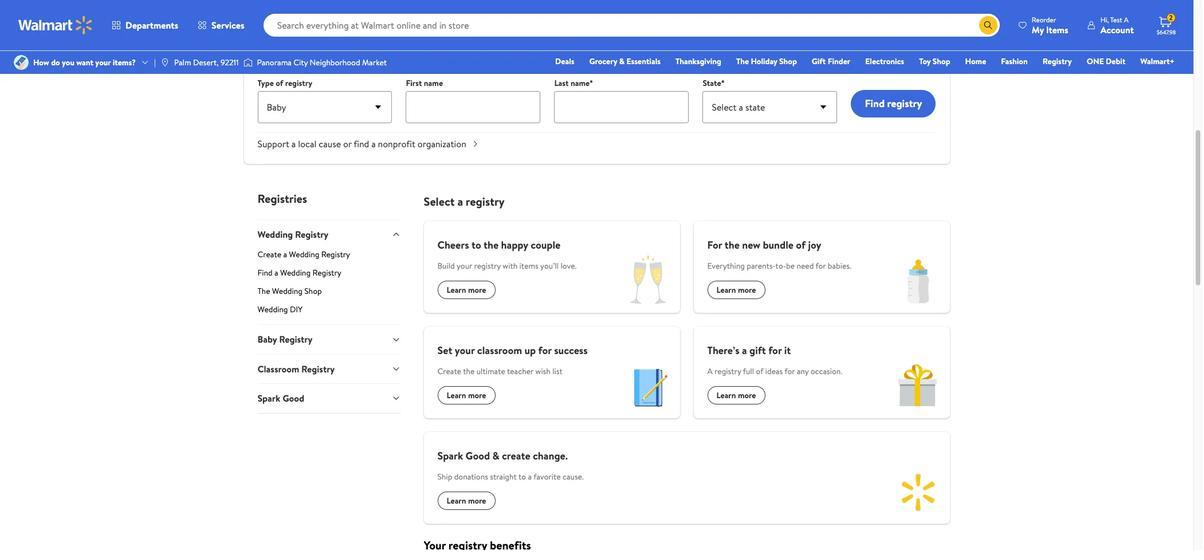 Task type: locate. For each thing, give the bounding box(es) containing it.
1 vertical spatial create
[[437, 366, 461, 377]]

1 vertical spatial find
[[865, 96, 885, 110]]

1 horizontal spatial the
[[736, 56, 749, 67]]

support
[[258, 138, 289, 150]]

debit
[[1106, 56, 1126, 67]]

1 vertical spatial &
[[492, 449, 499, 463]]

0 horizontal spatial of
[[276, 77, 283, 89]]

spark for spark good
[[258, 392, 280, 405]]

spark down the classroom
[[258, 392, 280, 405]]

wedding up create a wedding registry
[[258, 228, 293, 241]]

of left joy
[[796, 238, 806, 252]]

learn more down build
[[447, 284, 486, 296]]

0 horizontal spatial shop
[[304, 286, 322, 297]]

find inside find a registry * required fields
[[258, 36, 284, 55]]

registry down items
[[1043, 56, 1072, 67]]

parents-
[[747, 260, 776, 272]]

spark up ship on the bottom left of the page
[[437, 449, 463, 463]]

to
[[472, 238, 481, 252], [519, 471, 526, 482]]

Walmart Site-Wide search field
[[263, 14, 1000, 37]]

0 horizontal spatial  image
[[14, 55, 29, 70]]

2 horizontal spatial shop
[[933, 56, 950, 67]]

couple
[[531, 238, 561, 252]]

gift finder link
[[807, 55, 856, 68]]

a for find a wedding registry
[[275, 267, 278, 279]]

registry link
[[1037, 55, 1077, 68]]

1 horizontal spatial spark
[[437, 449, 463, 463]]

learn
[[447, 284, 466, 296], [716, 284, 736, 296], [447, 390, 466, 401], [716, 390, 736, 401], [447, 495, 466, 506]]

panorama
[[257, 57, 292, 68]]

classroom
[[477, 343, 522, 358]]

deals link
[[550, 55, 580, 68]]

it
[[784, 343, 791, 358]]

1 vertical spatial spark
[[437, 449, 463, 463]]

the left the happy
[[484, 238, 499, 252]]

more down build your registry with items you'll love.
[[468, 284, 486, 296]]

learn for there's
[[716, 390, 736, 401]]

more
[[468, 284, 486, 296], [738, 284, 756, 296], [468, 390, 486, 401], [738, 390, 756, 401], [468, 495, 486, 506]]

1 horizontal spatial &
[[619, 56, 625, 67]]

the left holiday
[[736, 56, 749, 67]]

the up the wedding diy
[[258, 286, 270, 297]]

up
[[524, 343, 536, 358]]

a right select
[[457, 194, 463, 209]]

registry up panorama city neighborhood market
[[297, 36, 344, 55]]

learn more button down full on the right bottom of page
[[707, 386, 765, 405]]

a down there's
[[707, 366, 713, 377]]

0 horizontal spatial to
[[472, 238, 481, 252]]

a for create a wedding registry
[[283, 249, 287, 260]]

learn for cheers
[[447, 284, 466, 296]]

$647.98
[[1157, 28, 1176, 36]]

create down set
[[437, 366, 461, 377]]

registry
[[297, 36, 344, 55], [285, 77, 312, 89], [887, 96, 922, 110], [466, 194, 505, 209], [474, 260, 501, 272], [715, 366, 741, 377]]

0 horizontal spatial good
[[283, 392, 304, 405]]

good
[[283, 392, 304, 405], [466, 449, 490, 463]]

learn more button down build
[[437, 281, 495, 299]]

a left gift
[[742, 343, 747, 358]]

wedding inside dropdown button
[[258, 228, 293, 241]]

one debit
[[1087, 56, 1126, 67]]

0 horizontal spatial the
[[258, 286, 270, 297]]

2
[[1169, 13, 1173, 22]]

occasion.
[[811, 366, 842, 377]]

& right "grocery"
[[619, 56, 625, 67]]

name*
[[571, 77, 593, 89]]

find down electronics link
[[865, 96, 885, 110]]

wish
[[535, 366, 551, 377]]

learn more button down donations
[[437, 492, 495, 510]]

0 vertical spatial &
[[619, 56, 625, 67]]

learn more button for to
[[437, 281, 495, 299]]

92211
[[221, 57, 239, 68]]

toy
[[919, 56, 931, 67]]

the
[[736, 56, 749, 67], [258, 286, 270, 297]]

your right build
[[457, 260, 472, 272]]

learn more down full on the right bottom of page
[[716, 390, 756, 401]]

a left local
[[292, 138, 296, 150]]

 image for how
[[14, 55, 29, 70]]

 image
[[243, 57, 252, 68]]

more for your
[[468, 390, 486, 401]]

learn more
[[447, 284, 486, 296], [716, 284, 756, 296], [447, 390, 486, 401], [716, 390, 756, 401], [447, 495, 486, 506]]

more for to
[[468, 284, 486, 296]]

2 vertical spatial of
[[756, 366, 763, 377]]

learn more down ultimate on the bottom of page
[[447, 390, 486, 401]]

spark
[[258, 392, 280, 405], [437, 449, 463, 463]]

learn more button down everything
[[707, 281, 765, 299]]

home link
[[960, 55, 991, 68]]

wedding registry button
[[258, 219, 401, 249]]

gift finder
[[812, 56, 850, 67]]

2 horizontal spatial the
[[725, 238, 740, 252]]

spark for spark good & create change.
[[437, 449, 463, 463]]

a for find a registry * required fields
[[287, 36, 294, 55]]

shop
[[779, 56, 797, 67], [933, 56, 950, 67], [304, 286, 322, 297]]

cheers to the happy couple
[[437, 238, 561, 252]]

the wedding shop link
[[258, 286, 401, 302]]

spark good & create change. ship donations straight to a favorite cause. learn more. image
[[887, 461, 950, 524]]

more for the
[[738, 284, 756, 296]]

shop down find a wedding registry link
[[304, 286, 322, 297]]

registry up find a wedding registry link
[[321, 249, 350, 260]]

0 horizontal spatial create
[[258, 249, 281, 260]]

a down wedding registry
[[283, 249, 287, 260]]

happy
[[501, 238, 528, 252]]

list
[[552, 366, 563, 377]]

2 vertical spatial your
[[455, 343, 475, 358]]

create for create the ultimate teacher wish list
[[437, 366, 461, 377]]

good down classroom registry in the left bottom of the page
[[283, 392, 304, 405]]

a up the wedding shop
[[275, 267, 278, 279]]

1 vertical spatial a
[[707, 366, 713, 377]]

hi,
[[1101, 15, 1109, 24]]

learn more button for good
[[437, 492, 495, 510]]

 image for palm
[[160, 58, 170, 67]]

create
[[258, 249, 281, 260], [437, 366, 461, 377]]

learn more down donations
[[447, 495, 486, 506]]

a right find
[[371, 138, 376, 150]]

a up city
[[287, 36, 294, 55]]

good up donations
[[466, 449, 490, 463]]

create down wedding registry
[[258, 249, 281, 260]]

more down donations
[[468, 495, 486, 506]]

learn more down everything
[[716, 284, 756, 296]]

a inside find a registry * required fields
[[287, 36, 294, 55]]

0 vertical spatial a
[[1124, 15, 1129, 24]]

learn more for your
[[447, 390, 486, 401]]

learn more button for your
[[437, 386, 495, 405]]

registry for build
[[474, 260, 501, 272]]

learn down ship on the bottom left of the page
[[447, 495, 466, 506]]

a right test
[[1124, 15, 1129, 24]]

registry down electronics
[[887, 96, 922, 110]]

1 vertical spatial to
[[519, 471, 526, 482]]

0 vertical spatial create
[[258, 249, 281, 260]]

walmart image
[[18, 16, 93, 34]]

your right want
[[95, 57, 111, 68]]

desert,
[[193, 57, 219, 68]]

0 vertical spatial your
[[95, 57, 111, 68]]

learn for spark
[[447, 495, 466, 506]]

& left 'create'
[[492, 449, 499, 463]]

more down ultimate on the bottom of page
[[468, 390, 486, 401]]

1 vertical spatial of
[[796, 238, 806, 252]]

wedding left "diy"
[[258, 304, 288, 315]]

for
[[707, 238, 722, 252]]

create the ultimate teacher wish list
[[437, 366, 563, 377]]

0 horizontal spatial a
[[707, 366, 713, 377]]

2 horizontal spatial of
[[796, 238, 806, 252]]

more down full on the right bottom of page
[[738, 390, 756, 401]]

how
[[33, 57, 49, 68]]

do
[[51, 57, 60, 68]]

0 vertical spatial spark
[[258, 392, 280, 405]]

good inside spark good dropdown button
[[283, 392, 304, 405]]

find up the wedding shop
[[258, 267, 273, 279]]

spark inside dropdown button
[[258, 392, 280, 405]]

want
[[76, 57, 93, 68]]

create for create a wedding registry
[[258, 249, 281, 260]]

0 vertical spatial of
[[276, 77, 283, 89]]

toy shop
[[919, 56, 950, 67]]

 image right |
[[160, 58, 170, 67]]

a inside hi, test a account
[[1124, 15, 1129, 24]]

the
[[484, 238, 499, 252], [725, 238, 740, 252], [463, 366, 475, 377]]

learn more button down ultimate on the bottom of page
[[437, 386, 495, 405]]

0 horizontal spatial spark
[[258, 392, 280, 405]]

wedding up the find a wedding registry
[[289, 249, 319, 260]]

search icon image
[[984, 21, 993, 30]]

a for select a registry
[[457, 194, 463, 209]]

0 vertical spatial to
[[472, 238, 481, 252]]

 image
[[14, 55, 29, 70], [160, 58, 170, 67]]

cheers to the happy couple. build your registry with items you'll love. learn more. image
[[617, 250, 680, 313]]

there's a gift for it
[[707, 343, 791, 358]]

registry down create a wedding registry link
[[313, 267, 341, 279]]

learn down set
[[447, 390, 466, 401]]

your
[[95, 57, 111, 68], [457, 260, 472, 272], [455, 343, 475, 358]]

1 horizontal spatial shop
[[779, 56, 797, 67]]

shop right holiday
[[779, 56, 797, 67]]

required
[[263, 60, 294, 72]]

registry up spark good dropdown button
[[301, 363, 335, 375]]

1 horizontal spatial  image
[[160, 58, 170, 67]]

or
[[343, 138, 352, 150]]

1 horizontal spatial good
[[466, 449, 490, 463]]

1 vertical spatial your
[[457, 260, 472, 272]]

a
[[287, 36, 294, 55], [292, 138, 296, 150], [371, 138, 376, 150], [457, 194, 463, 209], [283, 249, 287, 260], [275, 267, 278, 279], [742, 343, 747, 358], [528, 471, 532, 482]]

shop for the holiday shop
[[779, 56, 797, 67]]

state*
[[703, 77, 725, 89]]

more down parents-
[[738, 284, 756, 296]]

your right set
[[455, 343, 475, 358]]

baby registry
[[258, 333, 313, 346]]

0 vertical spatial the
[[736, 56, 749, 67]]

learn more for good
[[447, 495, 486, 506]]

wedding diy link
[[258, 304, 401, 325]]

cause.
[[563, 471, 584, 482]]

shop right toy at the top right
[[933, 56, 950, 67]]

registry inside find a registry * required fields
[[297, 36, 344, 55]]

you'll
[[540, 260, 559, 272]]

find registry
[[865, 96, 922, 110]]

 image left how at the top of page
[[14, 55, 29, 70]]

the for the wedding shop
[[258, 286, 270, 297]]

registry down fields
[[285, 77, 312, 89]]

learn more button for the
[[707, 281, 765, 299]]

for the new bundle of joy
[[707, 238, 821, 252]]

home
[[965, 56, 986, 67]]

to right the cheers
[[472, 238, 481, 252]]

for right need
[[816, 260, 826, 272]]

a for support a local cause or find a nonprofit organization
[[292, 138, 296, 150]]

for left it
[[768, 343, 782, 358]]

of right full on the right bottom of page
[[756, 366, 763, 377]]

the left ultimate on the bottom of page
[[463, 366, 475, 377]]

find up panorama
[[258, 36, 284, 55]]

1 horizontal spatial the
[[484, 238, 499, 252]]

to right straight
[[519, 471, 526, 482]]

favorite
[[534, 471, 561, 482]]

registry left full on the right bottom of page
[[715, 366, 741, 377]]

1 horizontal spatial of
[[756, 366, 763, 377]]

more for good
[[468, 495, 486, 506]]

the for create the ultimate teacher wish list
[[463, 366, 475, 377]]

registry up cheers to the happy couple
[[466, 194, 505, 209]]

registry
[[1043, 56, 1072, 67], [295, 228, 328, 241], [321, 249, 350, 260], [313, 267, 341, 279], [279, 333, 313, 346], [301, 363, 335, 375]]

learn more for a
[[716, 390, 756, 401]]

Last name* text field
[[554, 91, 689, 123]]

find a wedding registry link
[[258, 267, 401, 283]]

good for spark good
[[283, 392, 304, 405]]

registry left with
[[474, 260, 501, 272]]

learn down build
[[447, 284, 466, 296]]

1 vertical spatial the
[[258, 286, 270, 297]]

0 horizontal spatial the
[[463, 366, 475, 377]]

registries
[[258, 191, 307, 206]]

a
[[1124, 15, 1129, 24], [707, 366, 713, 377]]

find inside button
[[865, 96, 885, 110]]

donations
[[454, 471, 488, 482]]

2 vertical spatial find
[[258, 267, 273, 279]]

0 vertical spatial find
[[258, 36, 284, 55]]

full
[[743, 366, 754, 377]]

|
[[154, 57, 156, 68]]

registry for select
[[466, 194, 505, 209]]

last name*
[[554, 77, 593, 89]]

of right the type
[[276, 77, 283, 89]]

a for there's a gift for it
[[742, 343, 747, 358]]

learn down everything
[[716, 284, 736, 296]]

1 vertical spatial good
[[466, 449, 490, 463]]

the right for
[[725, 238, 740, 252]]

my
[[1032, 23, 1044, 36]]

learn down there's
[[716, 390, 736, 401]]

find for registry
[[258, 36, 284, 55]]

0 vertical spatial good
[[283, 392, 304, 405]]

cause
[[319, 138, 341, 150]]

fashion
[[1001, 56, 1028, 67]]

departments button
[[102, 11, 188, 39]]

1 horizontal spatial a
[[1124, 15, 1129, 24]]

1 horizontal spatial create
[[437, 366, 461, 377]]

First name text field
[[406, 91, 541, 123]]



Task type: vqa. For each thing, say whether or not it's contained in the screenshot.
Departments popup button
yes



Task type: describe. For each thing, give the bounding box(es) containing it.
the for the holiday shop
[[736, 56, 749, 67]]

spark good & create change.
[[437, 449, 568, 463]]

set your classroom up for success& create change. create the ultimate teacher wish list. learn more. image
[[617, 355, 680, 418]]

wedding registry
[[258, 228, 328, 241]]

gift
[[749, 343, 766, 358]]

gift
[[812, 56, 826, 67]]

build
[[437, 260, 455, 272]]

there's
[[707, 343, 740, 358]]

build your registry with items you'll love.
[[437, 260, 577, 272]]

items?
[[113, 57, 136, 68]]

the for for the new bundle of joy
[[725, 238, 740, 252]]

set your classroom up for success
[[437, 343, 588, 358]]

Search search field
[[263, 14, 1000, 37]]

type of registry
[[258, 77, 312, 89]]

registry for type
[[285, 77, 312, 89]]

services
[[211, 19, 244, 32]]

good for spark good & create change.
[[466, 449, 490, 463]]

find for wedding
[[258, 267, 273, 279]]

thanksgiving link
[[670, 55, 727, 68]]

gifts for life's big moments. make celebrations special with a walmart registry. create your registry. manage a registry. image
[[470, 0, 950, 17]]

palm
[[174, 57, 191, 68]]

change.
[[533, 449, 568, 463]]

the holiday shop
[[736, 56, 797, 67]]

for right up
[[538, 343, 552, 358]]

organization
[[418, 138, 466, 150]]

classroom registry
[[258, 363, 335, 375]]

first
[[406, 77, 422, 89]]

any
[[797, 366, 809, 377]]

the wedding shop
[[258, 286, 322, 297]]

love.
[[561, 260, 577, 272]]

neighborhood
[[310, 57, 360, 68]]

the holiday shop link
[[731, 55, 802, 68]]

support a local cause or find a nonprofit organization
[[258, 138, 466, 150]]

fields
[[296, 60, 314, 72]]

classroom registry button
[[258, 354, 401, 383]]

cheers
[[437, 238, 469, 252]]

wedding up the wedding shop
[[280, 267, 311, 279]]

registry for find
[[297, 36, 344, 55]]

one debit link
[[1082, 55, 1131, 68]]

baby
[[258, 333, 277, 346]]

spark good button
[[258, 383, 401, 413]]

learn more button for a
[[707, 386, 765, 405]]

be
[[786, 260, 795, 272]]

registry up create a wedding registry
[[295, 228, 328, 241]]

deals
[[555, 56, 574, 67]]

toy shop link
[[914, 55, 955, 68]]

find
[[354, 138, 369, 150]]

market
[[362, 57, 387, 68]]

services button
[[188, 11, 254, 39]]

there's a gift for it. a registry full of ideas for any occasion. learn more. image
[[887, 355, 950, 418]]

registry right baby
[[279, 333, 313, 346]]

first name
[[406, 77, 443, 89]]

hi, test a account
[[1101, 15, 1134, 36]]

a left favorite
[[528, 471, 532, 482]]

bundle
[[763, 238, 794, 252]]

test
[[1110, 15, 1122, 24]]

nonprofit
[[378, 138, 415, 150]]

electronics
[[865, 56, 904, 67]]

essentials
[[627, 56, 661, 67]]

your for build
[[457, 260, 472, 272]]

learn more for the
[[716, 284, 756, 296]]

for the new bundle of joy. everything parents-to-be need for babies. learn more image
[[887, 250, 950, 313]]

you
[[62, 57, 74, 68]]

reorder
[[1032, 15, 1056, 24]]

grocery & essentials link
[[584, 55, 666, 68]]

learn for set
[[447, 390, 466, 401]]

find a registry * required fields
[[258, 36, 344, 72]]

type
[[258, 77, 274, 89]]

more for a
[[738, 390, 756, 401]]

grocery
[[589, 56, 617, 67]]

holiday
[[751, 56, 777, 67]]

with
[[503, 260, 518, 272]]

straight
[[490, 471, 517, 482]]

electronics link
[[860, 55, 909, 68]]

panorama city neighborhood market
[[257, 57, 387, 68]]

set
[[437, 343, 452, 358]]

registry inside button
[[887, 96, 922, 110]]

learn more for to
[[447, 284, 486, 296]]

need
[[797, 260, 814, 272]]

grocery & essentials
[[589, 56, 661, 67]]

walmart+
[[1140, 56, 1175, 67]]

1 horizontal spatial to
[[519, 471, 526, 482]]

*
[[258, 60, 261, 72]]

one
[[1087, 56, 1104, 67]]

create a wedding registry link
[[258, 249, 401, 265]]

diy
[[290, 304, 303, 315]]

name
[[424, 77, 443, 89]]

shop for the wedding shop
[[304, 286, 322, 297]]

for left any
[[785, 366, 795, 377]]

reorder my items
[[1032, 15, 1068, 36]]

finder
[[828, 56, 850, 67]]

joy
[[808, 238, 821, 252]]

teacher
[[507, 366, 534, 377]]

ship donations straight to a favorite cause.
[[437, 471, 584, 482]]

create
[[502, 449, 530, 463]]

0 horizontal spatial &
[[492, 449, 499, 463]]

to-
[[776, 260, 786, 272]]

new
[[742, 238, 760, 252]]

everything parents-to-be need for babies.
[[707, 260, 851, 272]]

ship
[[437, 471, 452, 482]]

wedding up the wedding diy
[[272, 286, 302, 297]]

your for set
[[455, 343, 475, 358]]

wedding diy
[[258, 304, 303, 315]]

learn for for
[[716, 284, 736, 296]]



